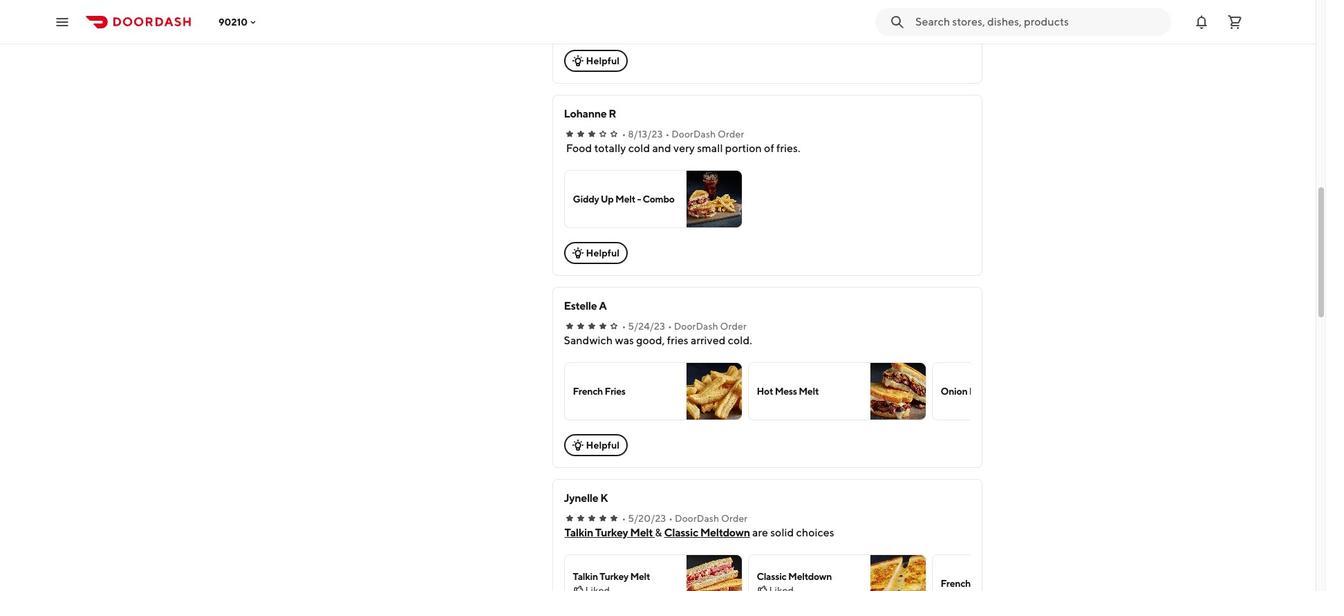 Task type: vqa. For each thing, say whether or not it's contained in the screenshot.
the left Add item to cart icon
no



Task type: locate. For each thing, give the bounding box(es) containing it.
order
[[718, 129, 744, 140], [720, 321, 747, 332], [721, 513, 748, 524]]

order up giddy up melt - combo image
[[718, 129, 744, 140]]

order up french fries "image"
[[720, 321, 747, 332]]

0 vertical spatial classic meltdown
[[664, 526, 750, 539]]

1 horizontal spatial french fries button
[[932, 555, 1110, 591]]

jynelle
[[564, 492, 599, 505]]

helpful up r at the left
[[586, 55, 620, 66]]

talkin turkey melt image
[[686, 555, 742, 591]]

french fries
[[573, 386, 626, 397], [941, 578, 994, 589]]

1 vertical spatial classic meltdown
[[757, 571, 832, 582]]

1 vertical spatial meltdown
[[789, 571, 832, 582]]

rings
[[970, 386, 994, 397]]

helpful up k
[[586, 440, 620, 451]]

•
[[622, 129, 626, 140], [666, 129, 670, 140], [622, 321, 626, 332], [668, 321, 672, 332], [622, 513, 626, 524], [669, 513, 673, 524]]

3 helpful button from the top
[[564, 434, 628, 456]]

0 horizontal spatial french fries button
[[564, 362, 743, 421]]

0 horizontal spatial classic meltdown
[[664, 526, 750, 539]]

2 vertical spatial helpful button
[[564, 434, 628, 456]]

5/20/23
[[628, 513, 666, 524]]

5/24/23
[[628, 321, 665, 332]]

1 horizontal spatial french
[[941, 578, 971, 589]]

0 vertical spatial classic
[[664, 526, 698, 539]]

1 horizontal spatial fries
[[973, 578, 994, 589]]

1 vertical spatial classic
[[757, 571, 787, 582]]

0 horizontal spatial classic
[[664, 526, 698, 539]]

1 horizontal spatial meltdown
[[789, 571, 832, 582]]

classic
[[664, 526, 698, 539], [757, 571, 787, 582]]

french
[[573, 386, 603, 397], [941, 578, 971, 589]]

1 vertical spatial helpful button
[[564, 242, 628, 264]]

talkin turkey melt button
[[565, 526, 655, 541], [564, 555, 743, 591]]

helpful button for lohanne
[[564, 242, 628, 264]]

1 vertical spatial talkin turkey melt
[[573, 571, 650, 582]]

talkin turkey melt
[[565, 526, 655, 539], [573, 571, 650, 582]]

helpful button up 'a'
[[564, 242, 628, 264]]

• 5/20/23 • doordash order
[[622, 513, 748, 524]]

talkin turkey melt down k
[[565, 526, 655, 539]]

a
[[599, 299, 607, 313]]

2 helpful from the top
[[586, 248, 620, 259]]

3 helpful from the top
[[586, 440, 620, 451]]

lohanne
[[564, 107, 607, 120]]

classic meltdown button
[[664, 526, 750, 541], [748, 555, 926, 591]]

doordash right 8/13/23
[[672, 129, 716, 140]]

• right 5/20/23
[[669, 513, 673, 524]]

giddy
[[573, 194, 599, 205]]

turkey down k
[[595, 526, 628, 539]]

talkin
[[565, 526, 593, 539], [573, 571, 598, 582]]

1 horizontal spatial classic
[[757, 571, 787, 582]]

doordash for lohanne r
[[672, 129, 716, 140]]

classic meltdown
[[664, 526, 750, 539], [757, 571, 832, 582]]

2 vertical spatial helpful
[[586, 440, 620, 451]]

0 vertical spatial order
[[718, 129, 744, 140]]

1 helpful button from the top
[[564, 50, 628, 72]]

melt
[[616, 194, 636, 205], [799, 386, 819, 397], [630, 526, 653, 539], [630, 571, 650, 582]]

1 vertical spatial talkin turkey melt button
[[564, 555, 743, 591]]

hot
[[757, 386, 773, 397]]

helpful button up k
[[564, 434, 628, 456]]

helpful button for estelle
[[564, 434, 628, 456]]

1 vertical spatial order
[[720, 321, 747, 332]]

helpful button
[[564, 50, 628, 72], [564, 242, 628, 264], [564, 434, 628, 456]]

doordash for jynelle k
[[675, 513, 719, 524]]

fries
[[605, 386, 626, 397], [973, 578, 994, 589]]

-
[[637, 194, 641, 205]]

notification bell image
[[1194, 13, 1210, 30]]

0 vertical spatial french
[[573, 386, 603, 397]]

talkin turkey melt down 5/20/23
[[573, 571, 650, 582]]

0 horizontal spatial meltdown
[[700, 526, 750, 539]]

open menu image
[[54, 13, 71, 30]]

Store search: begin typing to search for stores available on DoorDash text field
[[916, 14, 1163, 29]]

1 vertical spatial helpful
[[586, 248, 620, 259]]

helpful for estelle
[[586, 440, 620, 451]]

0 vertical spatial french fries
[[573, 386, 626, 397]]

1 vertical spatial fries
[[973, 578, 994, 589]]

• 5/24/23 • doordash order
[[622, 321, 747, 332]]

turkey down 5/20/23
[[600, 571, 629, 582]]

1 vertical spatial french fries button
[[932, 555, 1110, 591]]

0 vertical spatial fries
[[605, 386, 626, 397]]

talkin turkey melt button down k
[[565, 526, 655, 541]]

doordash for estelle a
[[674, 321, 718, 332]]

2 helpful button from the top
[[564, 242, 628, 264]]

classic meltdown image
[[870, 555, 926, 591]]

0 vertical spatial doordash
[[672, 129, 716, 140]]

talkin turkey melt button down 5/20/23
[[564, 555, 743, 591]]

doordash
[[672, 129, 716, 140], [674, 321, 718, 332], [675, 513, 719, 524]]

2 vertical spatial order
[[721, 513, 748, 524]]

0 vertical spatial talkin turkey melt button
[[565, 526, 655, 541]]

french fries button
[[564, 362, 743, 421], [932, 555, 1110, 591]]

order up talkin turkey melt image
[[721, 513, 748, 524]]

0 vertical spatial helpful button
[[564, 50, 628, 72]]

0 vertical spatial classic meltdown button
[[664, 526, 750, 541]]

helpful up 'a'
[[586, 248, 620, 259]]

1 vertical spatial french fries
[[941, 578, 994, 589]]

0 vertical spatial helpful
[[586, 55, 620, 66]]

order for a
[[720, 321, 747, 332]]

meltdown
[[700, 526, 750, 539], [789, 571, 832, 582]]

helpful button up lohanne r
[[564, 50, 628, 72]]

doordash right 5/24/23
[[674, 321, 718, 332]]

helpful
[[586, 55, 620, 66], [586, 248, 620, 259], [586, 440, 620, 451]]

classic right talkin turkey melt image
[[757, 571, 787, 582]]

1 vertical spatial doordash
[[674, 321, 718, 332]]

giddy up melt - combo image
[[686, 171, 742, 228]]

0 vertical spatial french fries button
[[564, 362, 743, 421]]

hot mess melt
[[757, 386, 819, 397]]

hot mess melt image
[[870, 363, 926, 420]]

classic down the • 5/20/23 • doordash order
[[664, 526, 698, 539]]

2 vertical spatial doordash
[[675, 513, 719, 524]]

jynelle k
[[564, 492, 608, 505]]

doordash right 5/20/23
[[675, 513, 719, 524]]

turkey
[[595, 526, 628, 539], [600, 571, 629, 582]]



Task type: describe. For each thing, give the bounding box(es) containing it.
1 horizontal spatial classic meltdown
[[757, 571, 832, 582]]

up
[[601, 194, 614, 205]]

0 vertical spatial talkin
[[565, 526, 593, 539]]

0 vertical spatial turkey
[[595, 526, 628, 539]]

onion rings
[[941, 386, 994, 397]]

• left 8/13/23
[[622, 129, 626, 140]]

0 items, open order cart image
[[1227, 13, 1244, 30]]

90210 button
[[219, 16, 259, 27]]

talkin turkey melt button for top classic meltdown button
[[565, 526, 655, 541]]

• 8/13/23 • doordash order
[[622, 129, 744, 140]]

giddy up melt - combo button
[[564, 170, 743, 228]]

order for k
[[721, 513, 748, 524]]

onion
[[941, 386, 968, 397]]

french fries image
[[686, 363, 742, 420]]

1 vertical spatial classic meltdown button
[[748, 555, 926, 591]]

0 vertical spatial meltdown
[[700, 526, 750, 539]]

1 helpful from the top
[[586, 55, 620, 66]]

onion rings button
[[932, 362, 1110, 421]]

estelle
[[564, 299, 597, 313]]

talkin turkey melt button for classic meltdown button to the bottom
[[564, 555, 743, 591]]

1 vertical spatial french
[[941, 578, 971, 589]]

combo
[[643, 194, 675, 205]]

0 vertical spatial talkin turkey melt
[[565, 526, 655, 539]]

90210
[[219, 16, 248, 27]]

0 horizontal spatial french fries
[[573, 386, 626, 397]]

0 horizontal spatial fries
[[605, 386, 626, 397]]

• left 5/20/23
[[622, 513, 626, 524]]

order for r
[[718, 129, 744, 140]]

giddy up melt - combo
[[573, 194, 675, 205]]

8/13/23
[[628, 129, 663, 140]]

k
[[601, 492, 608, 505]]

• right 8/13/23
[[666, 129, 670, 140]]

0 horizontal spatial french
[[573, 386, 603, 397]]

1 horizontal spatial french fries
[[941, 578, 994, 589]]

helpful for lohanne
[[586, 248, 620, 259]]

• right 5/24/23
[[668, 321, 672, 332]]

• left 5/24/23
[[622, 321, 626, 332]]

1 vertical spatial turkey
[[600, 571, 629, 582]]

r
[[609, 107, 616, 120]]

estelle a
[[564, 299, 607, 313]]

hot mess melt button
[[748, 362, 926, 421]]

mess
[[775, 386, 797, 397]]

talkin turkey melt inside talkin turkey melt button
[[573, 571, 650, 582]]

1 vertical spatial talkin
[[573, 571, 598, 582]]

lohanne r
[[564, 107, 616, 120]]



